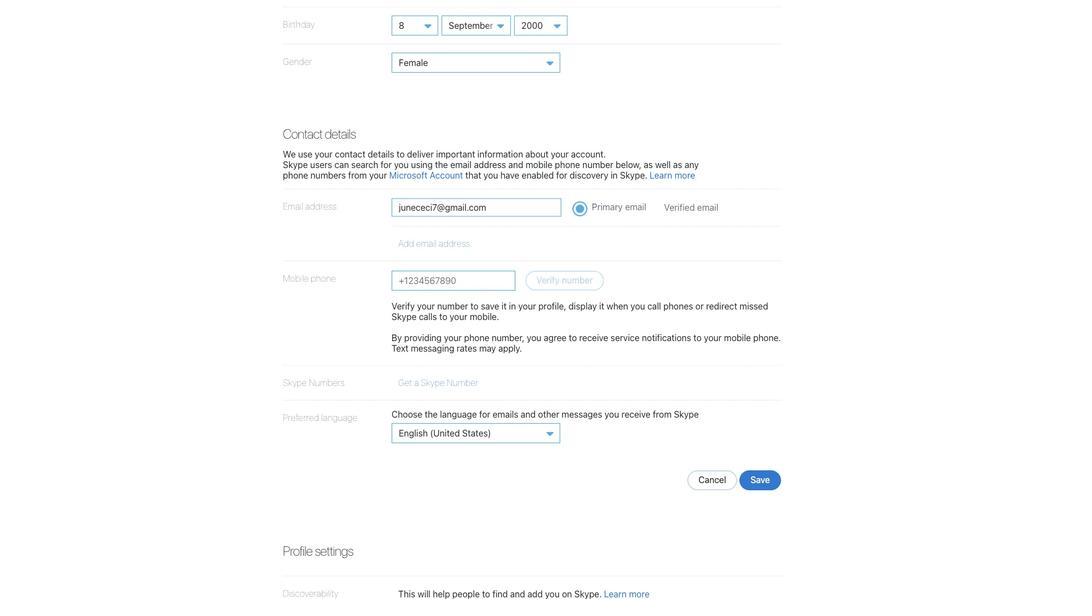 Task type: locate. For each thing, give the bounding box(es) containing it.
0 vertical spatial receive
[[579, 333, 608, 343]]

for up states)
[[479, 409, 490, 419]]

for
[[381, 159, 392, 170], [556, 170, 567, 181], [479, 409, 490, 419]]

0 horizontal spatial mobile
[[526, 159, 553, 170]]

address down information
[[474, 159, 506, 170]]

0 vertical spatial from
[[348, 170, 367, 181]]

you inside by providing your phone number, you agree to receive service notifications to your mobile phone. text messaging rates may apply.
[[527, 333, 541, 343]]

verify up profile,
[[537, 275, 560, 285]]

in right save
[[509, 301, 516, 311]]

mobile
[[526, 159, 553, 170], [724, 333, 751, 343]]

0 vertical spatial address
[[474, 159, 506, 170]]

mobile up enabled
[[526, 159, 553, 170]]

number inside we use your contact details to deliver important information about your account. skype users can search for you using the email address and mobile phone number below, as well as any phone numbers from your
[[583, 159, 614, 170]]

from
[[348, 170, 367, 181], [653, 409, 672, 419]]

learn more link
[[650, 170, 695, 181]]

the
[[435, 159, 448, 170], [425, 409, 438, 419]]

and
[[508, 159, 523, 170], [521, 409, 536, 419]]

1 vertical spatial mobile
[[724, 333, 751, 343]]

verify up the by
[[392, 301, 415, 311]]

1 vertical spatial number
[[562, 275, 593, 285]]

phone.
[[753, 333, 781, 343]]

verify number button
[[525, 271, 604, 291]]

number
[[583, 159, 614, 170], [562, 275, 593, 285], [437, 301, 468, 311]]

receive down verify your number to save it in your profile, display it when you call phones or redirect missed skype calls to your mobile.
[[579, 333, 608, 343]]

details up search
[[368, 149, 394, 159]]

the inside we use your contact details to deliver important information about your account. skype users can search for you using the email address and mobile phone number below, as well as any phone numbers from your
[[435, 159, 448, 170]]

1 vertical spatial and
[[521, 409, 536, 419]]

for inside we use your contact details to deliver important information about your account. skype users can search for you using the email address and mobile phone number below, as well as any phone numbers from your
[[381, 159, 392, 170]]

0 horizontal spatial it
[[502, 301, 507, 311]]

service
[[611, 333, 640, 343]]

english (united states)
[[399, 428, 491, 438]]

search
[[351, 159, 378, 170]]

call
[[648, 301, 661, 311]]

you left call
[[631, 301, 645, 311]]

when
[[607, 301, 628, 311]]

to left deliver
[[397, 149, 405, 159]]

about
[[526, 149, 549, 159]]

your up calls
[[417, 301, 435, 311]]

verified
[[664, 202, 695, 213]]

as left well
[[644, 159, 653, 170]]

text
[[392, 343, 409, 354]]

phones
[[664, 301, 693, 311]]

primary email
[[592, 202, 646, 212]]

address inside we use your contact details to deliver important information about your account. skype users can search for you using the email address and mobile phone number below, as well as any phone numbers from your
[[474, 159, 506, 170]]

verify number
[[537, 275, 593, 285]]

your up rates
[[444, 333, 462, 343]]

address right email
[[305, 201, 337, 212]]

rates
[[457, 343, 477, 354]]

calls
[[419, 311, 437, 322]]

as up learn more link
[[673, 159, 682, 170]]

verify
[[537, 275, 560, 285], [392, 301, 415, 311]]

phone down we
[[283, 170, 308, 181]]

email for primary email
[[625, 202, 646, 212]]

option group
[[283, 190, 782, 261]]

mobile inside by providing your phone number, you agree to receive service notifications to your mobile phone. text messaging rates may apply.
[[724, 333, 751, 343]]

well
[[655, 159, 671, 170]]

0 horizontal spatial receive
[[579, 333, 608, 343]]

1 it from the left
[[502, 301, 507, 311]]

1 horizontal spatial from
[[653, 409, 672, 419]]

1 horizontal spatial address
[[439, 238, 470, 249]]

and up have
[[508, 159, 523, 170]]

1 vertical spatial address
[[305, 201, 337, 212]]

0 vertical spatial number
[[583, 159, 614, 170]]

deliver
[[407, 149, 434, 159]]

skype
[[283, 159, 308, 170], [392, 311, 417, 322], [283, 378, 307, 388], [421, 378, 445, 388], [674, 409, 699, 419]]

receive
[[579, 333, 608, 343], [622, 409, 651, 419]]

1 vertical spatial verify
[[392, 301, 415, 311]]

0 vertical spatial the
[[435, 159, 448, 170]]

2000
[[522, 20, 543, 31]]

details up contact
[[325, 126, 356, 141]]

email right primary
[[625, 202, 646, 212]]

providing
[[404, 333, 442, 343]]

1 vertical spatial details
[[368, 149, 394, 159]]

get a skype number
[[398, 378, 479, 388]]

0 horizontal spatial from
[[348, 170, 367, 181]]

0 horizontal spatial in
[[509, 301, 516, 311]]

primary
[[592, 202, 623, 212]]

enabled
[[522, 170, 554, 181]]

messaging
[[411, 343, 454, 354]]

it left when
[[599, 301, 604, 311]]

email right add
[[416, 238, 437, 249]]

mobile phone
[[283, 273, 336, 283]]

and left other
[[521, 409, 536, 419]]

language up (united
[[440, 409, 477, 419]]

or
[[696, 301, 704, 311]]

0 horizontal spatial for
[[381, 159, 392, 170]]

1 horizontal spatial mobile
[[724, 333, 751, 343]]

you
[[394, 159, 409, 170], [484, 170, 498, 181], [631, 301, 645, 311], [527, 333, 541, 343], [605, 409, 619, 419]]

add
[[398, 238, 414, 249]]

0 vertical spatial in
[[611, 170, 618, 181]]

0 vertical spatial verify
[[537, 275, 560, 285]]

phone down account.
[[555, 159, 580, 170]]

skype inside we use your contact details to deliver important information about your account. skype users can search for you using the email address and mobile phone number below, as well as any phone numbers from your
[[283, 159, 308, 170]]

1 vertical spatial receive
[[622, 409, 651, 419]]

the up 'account'
[[435, 159, 448, 170]]

you up 'microsoft'
[[394, 159, 409, 170]]

your up the users
[[315, 149, 333, 159]]

receive right messages
[[622, 409, 651, 419]]

details
[[325, 126, 356, 141], [368, 149, 394, 159]]

contact
[[335, 149, 366, 159]]

2 horizontal spatial for
[[556, 170, 567, 181]]

to up mobile.
[[471, 301, 479, 311]]

0 vertical spatial details
[[325, 126, 356, 141]]

number down mobile phone text field
[[437, 301, 468, 311]]

0 horizontal spatial as
[[644, 159, 653, 170]]

it right save
[[502, 301, 507, 311]]

2 as from the left
[[673, 159, 682, 170]]

your right about
[[551, 149, 569, 159]]

1 horizontal spatial verify
[[537, 275, 560, 285]]

verify for verify your number to save it in your profile, display it when you call phones or redirect missed skype calls to your mobile.
[[392, 301, 415, 311]]

in down below,
[[611, 170, 618, 181]]

your down search
[[369, 170, 387, 181]]

email inside we use your contact details to deliver important information about your account. skype users can search for you using the email address and mobile phone number below, as well as any phone numbers from your
[[450, 159, 472, 170]]

1 horizontal spatial it
[[599, 301, 604, 311]]

phone up rates
[[464, 333, 489, 343]]

0 horizontal spatial language
[[321, 412, 358, 423]]

english
[[399, 428, 428, 438]]

cancel
[[699, 475, 726, 485]]

0 vertical spatial mobile
[[526, 159, 553, 170]]

address up mobile phone text field
[[439, 238, 470, 249]]

0 vertical spatial and
[[508, 159, 523, 170]]

preferred language
[[283, 412, 358, 423]]

email right verified
[[697, 202, 719, 213]]

language down numbers
[[321, 412, 358, 423]]

1 vertical spatial the
[[425, 409, 438, 419]]

1 horizontal spatial receive
[[622, 409, 651, 419]]

language
[[440, 409, 477, 419], [321, 412, 358, 423]]

number up display
[[562, 275, 593, 285]]

2 horizontal spatial address
[[474, 159, 506, 170]]

it
[[502, 301, 507, 311], [599, 301, 604, 311]]

as
[[644, 159, 653, 170], [673, 159, 682, 170]]

verify inside verify number button
[[537, 275, 560, 285]]

the up english (united states)
[[425, 409, 438, 419]]

0 horizontal spatial verify
[[392, 301, 415, 311]]

users
[[310, 159, 332, 170]]

email
[[450, 159, 472, 170], [625, 202, 646, 212], [697, 202, 719, 213], [416, 238, 437, 249]]

to
[[397, 149, 405, 159], [471, 301, 479, 311], [439, 311, 447, 322], [569, 333, 577, 343], [694, 333, 702, 343]]

verify inside verify your number to save it in your profile, display it when you call phones or redirect missed skype calls to your mobile.
[[392, 301, 415, 311]]

email down important
[[450, 159, 472, 170]]

to inside we use your contact details to deliver important information about your account. skype users can search for you using the email address and mobile phone number below, as well as any phone numbers from your
[[397, 149, 405, 159]]

mobile
[[283, 273, 309, 283]]

mobile left 'phone.'
[[724, 333, 751, 343]]

Mobile phone text field
[[392, 271, 515, 291]]

profile settings
[[283, 543, 353, 559]]

information
[[478, 149, 523, 159]]

number up discovery
[[583, 159, 614, 170]]

1 horizontal spatial as
[[673, 159, 682, 170]]

for right search
[[381, 159, 392, 170]]

2 vertical spatial number
[[437, 301, 468, 311]]

contact details
[[283, 126, 356, 141]]

preferred
[[283, 412, 319, 423]]

your left profile,
[[518, 301, 536, 311]]

1 horizontal spatial details
[[368, 149, 394, 159]]

you right messages
[[605, 409, 619, 419]]

1 vertical spatial in
[[509, 301, 516, 311]]

1 horizontal spatial for
[[479, 409, 490, 419]]

for right enabled
[[556, 170, 567, 181]]

discoverability
[[283, 588, 339, 599]]

you left agree
[[527, 333, 541, 343]]

skype numbers
[[283, 378, 345, 388]]

option group containing email address
[[283, 190, 782, 261]]



Task type: describe. For each thing, give the bounding box(es) containing it.
verify for verify number
[[537, 275, 560, 285]]

add email address link
[[398, 238, 470, 249]]

verified email
[[664, 202, 719, 213]]

get
[[398, 378, 412, 388]]

phone right mobile
[[311, 273, 336, 283]]

0 horizontal spatial details
[[325, 126, 356, 141]]

we
[[283, 149, 296, 159]]

choose
[[392, 409, 422, 419]]

(united
[[430, 428, 460, 438]]

numbers
[[311, 170, 346, 181]]

and inside we use your contact details to deliver important information about your account. skype users can search for you using the email address and mobile phone number below, as well as any phone numbers from your
[[508, 159, 523, 170]]

email for add email address
[[416, 238, 437, 249]]

to right notifications
[[694, 333, 702, 343]]

other
[[538, 409, 559, 419]]

number inside button
[[562, 275, 593, 285]]

may
[[479, 343, 496, 354]]

agree
[[544, 333, 567, 343]]

profile
[[283, 543, 312, 559]]

you right that
[[484, 170, 498, 181]]

use
[[298, 149, 313, 159]]

learn
[[650, 170, 672, 181]]

choose the language for emails and other messages you receive from skype
[[392, 409, 699, 419]]

in inside verify your number to save it in your profile, display it when you call phones or redirect missed skype calls to your mobile.
[[509, 301, 516, 311]]

email for verified email
[[697, 202, 719, 213]]

add email address
[[398, 238, 470, 249]]

you inside verify your number to save it in your profile, display it when you call phones or redirect missed skype calls to your mobile.
[[631, 301, 645, 311]]

cancel button
[[688, 471, 737, 491]]

we use your contact details to deliver important information about your account. skype users can search for you using the email address and mobile phone number below, as well as any phone numbers from your
[[283, 149, 699, 181]]

numbers
[[309, 378, 345, 388]]

microsoft account that you have enabled for discovery in skype. learn more
[[389, 170, 695, 181]]

save
[[481, 301, 499, 311]]

number
[[447, 378, 479, 388]]

verify your number to save it in your profile, display it when you call phones or redirect missed skype calls to your mobile.
[[392, 301, 768, 322]]

email
[[283, 201, 303, 212]]

email address
[[283, 201, 337, 212]]

female
[[399, 57, 428, 68]]

by
[[392, 333, 402, 343]]

emails
[[493, 409, 519, 419]]

apply.
[[498, 343, 522, 354]]

microsoft
[[389, 170, 428, 181]]

a
[[414, 378, 419, 388]]

skype.
[[620, 170, 648, 181]]

your left mobile.
[[450, 311, 468, 322]]

phone inside by providing your phone number, you agree to receive service notifications to your mobile phone. text messaging rates may apply.
[[464, 333, 489, 343]]

to right calls
[[439, 311, 447, 322]]

from inside we use your contact details to deliver important information about your account. skype users can search for you using the email address and mobile phone number below, as well as any phone numbers from your
[[348, 170, 367, 181]]

save button
[[740, 471, 781, 491]]

Email address 1 text field
[[392, 198, 561, 217]]

8
[[399, 20, 404, 31]]

account
[[430, 170, 463, 181]]

gender
[[283, 56, 312, 67]]

profile,
[[538, 301, 566, 311]]

that
[[465, 170, 481, 181]]

Set as primary email radio
[[573, 201, 588, 217]]

display
[[569, 301, 597, 311]]

skype inside verify your number to save it in your profile, display it when you call phones or redirect missed skype calls to your mobile.
[[392, 311, 417, 322]]

can
[[334, 159, 349, 170]]

save
[[751, 475, 770, 485]]

mobile inside we use your contact details to deliver important information about your account. skype users can search for you using the email address and mobile phone number below, as well as any phone numbers from your
[[526, 159, 553, 170]]

microsoft account link
[[389, 170, 463, 181]]

using
[[411, 159, 433, 170]]

redirect
[[706, 301, 737, 311]]

1 as from the left
[[644, 159, 653, 170]]

1 horizontal spatial language
[[440, 409, 477, 419]]

2 vertical spatial address
[[439, 238, 470, 249]]

notifications
[[642, 333, 691, 343]]

your down redirect
[[704, 333, 722, 343]]

you inside we use your contact details to deliver important information about your account. skype users can search for you using the email address and mobile phone number below, as well as any phone numbers from your
[[394, 159, 409, 170]]

by providing your phone number, you agree to receive service notifications to your mobile phone. text messaging rates may apply.
[[392, 333, 781, 354]]

any
[[685, 159, 699, 170]]

0 horizontal spatial address
[[305, 201, 337, 212]]

details inside we use your contact details to deliver important information about your account. skype users can search for you using the email address and mobile phone number below, as well as any phone numbers from your
[[368, 149, 394, 159]]

discovery
[[570, 170, 608, 181]]

below,
[[616, 159, 642, 170]]

2 it from the left
[[599, 301, 604, 311]]

number inside verify your number to save it in your profile, display it when you call phones or redirect missed skype calls to your mobile.
[[437, 301, 468, 311]]

1 vertical spatial from
[[653, 409, 672, 419]]

have
[[501, 170, 519, 181]]

1 horizontal spatial in
[[611, 170, 618, 181]]

september
[[449, 20, 493, 31]]

messages
[[562, 409, 602, 419]]

mobile.
[[470, 311, 499, 322]]

birthday
[[283, 19, 315, 29]]

settings
[[315, 543, 353, 559]]

more
[[675, 170, 695, 181]]

to right agree
[[569, 333, 577, 343]]

important
[[436, 149, 475, 159]]

account.
[[571, 149, 606, 159]]

receive inside by providing your phone number, you agree to receive service notifications to your mobile phone. text messaging rates may apply.
[[579, 333, 608, 343]]

states)
[[462, 428, 491, 438]]

missed
[[740, 301, 768, 311]]

contact
[[283, 126, 322, 141]]

get a skype number link
[[398, 378, 479, 388]]



Task type: vqa. For each thing, say whether or not it's contained in the screenshot.
'Microsoft Account that you have enabled for discovery in Skype. Learn more'
yes



